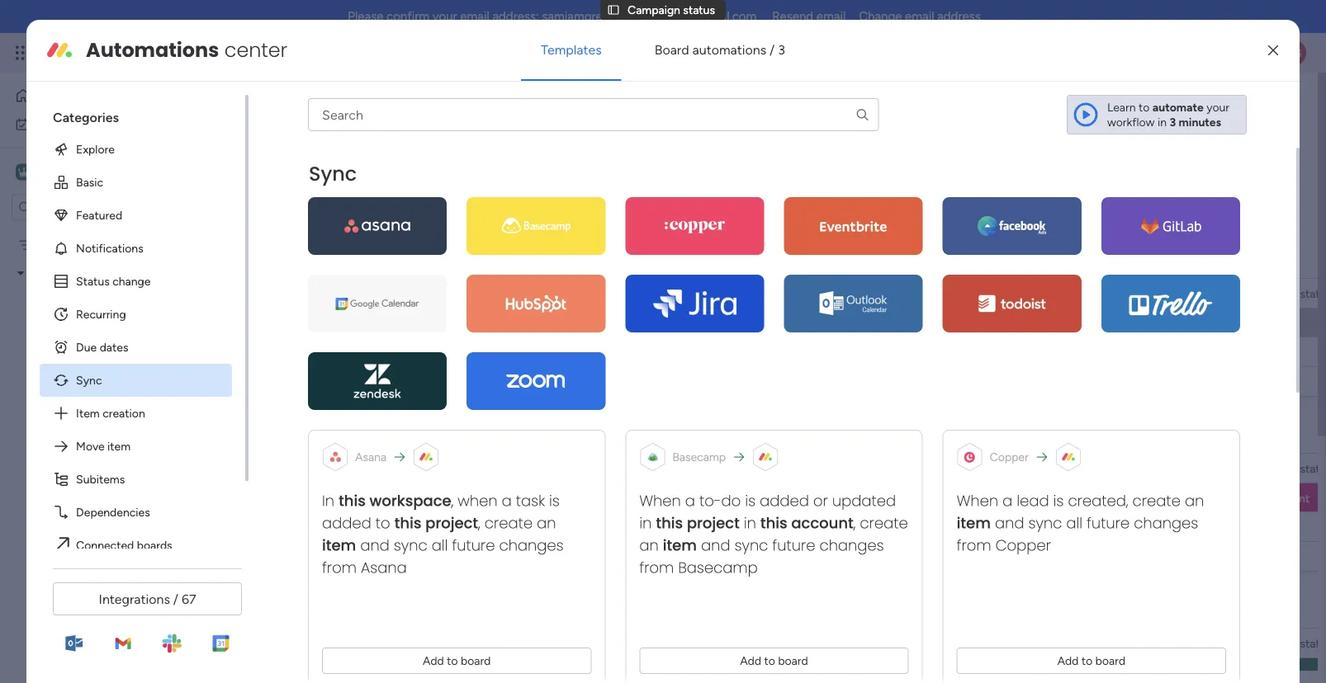 Task type: vqa. For each thing, say whether or not it's contained in the screenshot.
the "one" at top
yes



Task type: describe. For each thing, give the bounding box(es) containing it.
hide
[[678, 199, 703, 213]]

tips
[[317, 251, 345, 272]]

, for a
[[452, 491, 454, 512]]

owner for 1st campaign owner field from the bottom of the page
[[572, 637, 605, 651]]

, inside the this project , create an item
[[478, 513, 480, 534]]

to inside field
[[349, 251, 364, 272]]

basic
[[76, 175, 103, 189]]

most
[[513, 251, 552, 272]]

explore
[[76, 142, 115, 156]]

1 sending date field from the top
[[1074, 284, 1151, 303]]

item creation
[[76, 407, 145, 421]]

oct 22
[[1098, 667, 1131, 680]]

2 campaign statu field from the top
[[1240, 460, 1326, 478]]

and sync all future changes from copper
[[957, 513, 1199, 556]]

integrations
[[99, 592, 170, 607]]

and right run,
[[502, 125, 522, 139]]

resend
[[772, 9, 814, 24]]

0 horizontal spatial status
[[113, 294, 144, 308]]

help for to
[[368, 251, 401, 272]]

1 account field from the top
[[656, 284, 709, 303]]

hi there! 👋  click here to learn how to start ➡️
[[312, 316, 547, 330]]

changes for and sync all future changes from asana
[[499, 535, 564, 556]]

recurring
[[76, 307, 126, 321]]

future for copper
[[1087, 513, 1130, 534]]

item inside the this project , create an item
[[322, 535, 356, 556]]

main
[[276, 155, 301, 169]]

creating value through the newsletter
[[863, 668, 1045, 681]]

goal for first goal field from the top
[[929, 287, 953, 301]]

table
[[303, 155, 331, 169]]

or
[[813, 491, 828, 512]]

select product image
[[15, 45, 31, 61]]

3 add to board from the left
[[1058, 654, 1126, 668]]

owner for second campaign owner field from the top of the page
[[572, 462, 605, 476]]

1 email from the left
[[460, 9, 489, 24]]

1 campaign owner field from the top
[[513, 284, 609, 303]]

3 account field from the top
[[656, 635, 709, 653]]

help for will
[[329, 125, 351, 139]]

v2 search image
[[358, 196, 370, 215]]

this
[[253, 125, 274, 139]]

oct
[[1098, 667, 1117, 680]]

this project , create an item
[[322, 513, 556, 556]]

move
[[76, 440, 105, 454]]

item inside option
[[107, 440, 131, 454]]

2 button
[[443, 308, 496, 338]]

public board image for campaign ideas and requests
[[36, 322, 51, 337]]

eggs
[[73, 238, 99, 252]]

one
[[736, 125, 755, 139]]

and inside and sync all future changes from copper
[[995, 513, 1024, 534]]

yay bicycles
[[656, 668, 710, 680]]

this inside field
[[574, 251, 602, 272]]

to left the oct
[[1082, 654, 1093, 668]]

my work
[[36, 117, 80, 131]]

workflow inside your workflow in
[[1107, 115, 1155, 129]]

explore option
[[40, 133, 232, 166]]

run,
[[480, 125, 500, 139]]

few
[[284, 251, 313, 272]]

account for 1st account field from the top
[[660, 287, 705, 301]]

future for asana
[[452, 535, 495, 556]]

from inside and sync future changes from basecamp
[[640, 558, 674, 579]]

there!
[[326, 316, 357, 330]]

to right learn
[[1139, 100, 1150, 114]]

plan,
[[453, 125, 477, 139]]

item creation option
[[40, 397, 232, 430]]

categories list box
[[40, 95, 249, 562]]

3 add to board button from the left
[[957, 648, 1226, 675]]

templates button
[[521, 30, 622, 69]]

Upcoming campaigns field
[[280, 426, 458, 448]]

0 horizontal spatial workflow
[[673, 125, 721, 139]]

sam's workspace button
[[12, 158, 164, 186]]

automations  center image
[[46, 37, 73, 63]]

Search field
[[370, 194, 420, 217]]

statu for few tips to help you make the most of this template :)
[[1300, 287, 1326, 301]]

in
[[322, 491, 335, 512]]

item up trails
[[378, 636, 402, 650]]

5
[[312, 666, 319, 680]]

2
[[474, 322, 479, 332]]

campaign owner for second campaign owner field from the top of the page
[[517, 462, 605, 476]]

workspace selection element
[[16, 162, 145, 184]]

automations center
[[86, 36, 288, 64]]

sending for first sending date field from the bottom of the page
[[1078, 637, 1121, 651]]

see
[[753, 124, 773, 138]]

an inside the when a lead is created, create an item
[[1185, 491, 1204, 512]]

home
[[38, 89, 70, 103]]

0 vertical spatial basecamp
[[673, 450, 726, 464]]

Search in workspace field
[[35, 198, 138, 217]]

board
[[655, 42, 689, 57]]

to inside , when a task is added to
[[376, 513, 390, 534]]

0 vertical spatial asana
[[355, 450, 387, 464]]

:)
[[679, 251, 690, 272]]

2 goal field from the top
[[924, 460, 957, 478]]

account for second account field from the top of the page
[[660, 462, 705, 476]]

in this workspace
[[322, 491, 452, 512]]

owner for first campaign owner field from the top of the page
[[572, 287, 605, 301]]

and inside the and sync all future changes from asana
[[360, 535, 390, 556]]

2 vertical spatial you
[[336, 491, 355, 505]]

confirm
[[387, 9, 429, 24]]

audience for second audience 'field' from the top
[[774, 462, 823, 476]]

make
[[437, 251, 481, 272]]

learn
[[442, 316, 468, 330]]

main table button
[[250, 149, 343, 175]]

how
[[470, 316, 492, 330]]

sent inside field
[[284, 601, 318, 622]]

account
[[792, 513, 854, 534]]

invite / 1 button
[[1178, 91, 1260, 117]]

1 vertical spatial sent
[[1276, 667, 1300, 681]]

your inside your workflow in
[[1207, 100, 1230, 114]]

sync for copper
[[1029, 513, 1062, 534]]

sync inside option
[[76, 374, 102, 388]]

changes for and sync all future changes from copper
[[1134, 513, 1199, 534]]

track
[[524, 125, 550, 139]]

automations
[[86, 36, 219, 64]]

dependencies option
[[40, 496, 232, 529]]

3 sending date field from the top
[[1074, 635, 1151, 653]]

move item option
[[40, 430, 232, 463]]

address
[[937, 9, 981, 24]]

sam green image
[[1280, 40, 1306, 66]]

status
[[76, 274, 110, 288]]

lead
[[1017, 491, 1049, 512]]

learn
[[1107, 100, 1136, 114]]

1 horizontal spatial 3
[[1170, 115, 1176, 129]]

resend email
[[772, 9, 846, 24]]

bicycles
[[674, 668, 710, 680]]

change
[[112, 274, 151, 288]]

person button
[[429, 192, 500, 219]]

Campaign status field
[[247, 85, 482, 122]]

to-
[[700, 491, 721, 512]]

work for monday
[[133, 43, 163, 62]]

due dates
[[76, 340, 128, 355]]

1 horizontal spatial sync
[[309, 160, 357, 188]]

account for 1st account field from the bottom of the page
[[660, 637, 705, 651]]

will
[[309, 125, 326, 139]]

2 account field from the top
[[656, 460, 709, 478]]

Sent field
[[280, 601, 322, 623]]

0 horizontal spatial campaign status
[[57, 294, 144, 308]]

asana inside the and sync all future changes from asana
[[361, 558, 407, 579]]

all for asana
[[432, 535, 448, 556]]

in inside the when a to-do is added or updated in
[[640, 513, 652, 534]]

workspace
[[77, 164, 144, 180]]

subitems option
[[40, 463, 232, 496]]

samiamgreeneggsnham27@gmail.com
[[542, 9, 757, 24]]

create inside , create an
[[860, 513, 908, 534]]

boards
[[137, 539, 172, 553]]

notifications
[[76, 241, 143, 255]]

invite
[[1209, 97, 1238, 111]]

subitems
[[76, 473, 125, 487]]

sam's
[[38, 164, 74, 180]]

new
[[257, 199, 281, 213]]

3 goal field from the top
[[924, 635, 957, 653]]

your right confirm
[[433, 9, 457, 24]]

audience for 1st audience 'field' from the bottom
[[774, 637, 823, 651]]

center
[[224, 36, 288, 64]]

filter button
[[505, 192, 583, 219]]

sam's workspace
[[38, 164, 144, 180]]

cycling
[[347, 666, 384, 680]]

all for copper
[[1066, 513, 1083, 534]]

your right track
[[553, 125, 576, 139]]

hide button
[[652, 192, 712, 219]]

item up click
[[378, 286, 402, 300]]

basecamp inside and sync future changes from basecamp
[[678, 558, 758, 579]]

1 audience field from the top
[[769, 284, 827, 303]]

activity button
[[1094, 91, 1172, 117]]

see more link
[[751, 123, 804, 140]]

ideas
[[113, 322, 140, 337]]

goal for first goal field from the bottom of the page
[[929, 637, 953, 651]]

dependencies
[[76, 506, 150, 520]]

upcoming campaigns
[[284, 426, 453, 447]]

status change option
[[40, 265, 232, 298]]

work for my
[[55, 117, 80, 131]]

when a to-do is added or updated in
[[640, 491, 896, 534]]

and sync all future changes from asana
[[322, 535, 564, 579]]

and down campaign status field
[[376, 125, 395, 139]]

and inside and sync future changes from basecamp
[[701, 535, 731, 556]]

see plans image
[[274, 43, 289, 63]]

ham
[[124, 238, 148, 252]]

campaign statu field for sent
[[1240, 635, 1326, 653]]

an inside the this project , create an item
[[537, 513, 556, 534]]

team
[[424, 125, 450, 139]]

to right trails
[[447, 654, 458, 668]]

2 campaign owner field from the top
[[513, 460, 609, 478]]

sort button
[[588, 192, 647, 219]]



Task type: locate. For each thing, give the bounding box(es) containing it.
and down lead
[[995, 513, 1024, 534]]

1 vertical spatial goal
[[929, 462, 953, 476]]

campaign owner for first campaign owner field from the top of the page
[[517, 287, 605, 301]]

, down updated
[[854, 513, 856, 534]]

campaign statu for few tips to help you make the most of this template :)
[[1245, 287, 1326, 301]]

here
[[403, 316, 426, 330]]

from for and sync all future changes from copper
[[957, 535, 992, 556]]

sync up angle down image
[[309, 160, 357, 188]]

5 best cycling trails
[[312, 666, 412, 680]]

1 a from the left
[[502, 491, 512, 512]]

board automations / 3
[[655, 42, 785, 57]]

audience for 1st audience 'field'
[[774, 287, 823, 301]]

1 horizontal spatial changes
[[820, 535, 884, 556]]

0 vertical spatial audience
[[774, 287, 823, 301]]

sync inside the and sync all future changes from asana
[[394, 535, 428, 556]]

Goal field
[[924, 284, 957, 303], [924, 460, 957, 478], [924, 635, 957, 653]]

categories heading
[[40, 95, 232, 133]]

create inside the this project , create an item
[[485, 513, 533, 534]]

1 vertical spatial date
[[1123, 462, 1147, 476]]

1 horizontal spatial add to board button
[[640, 648, 909, 675]]

1 vertical spatial help
[[368, 251, 401, 272]]

a inside , when a task is added to
[[502, 491, 512, 512]]

2 vertical spatial campaign status
[[57, 294, 144, 308]]

2 date from the top
[[1123, 462, 1147, 476]]

sync down lead
[[1029, 513, 1062, 534]]

sending for 2nd sending date field from the bottom
[[1078, 462, 1121, 476]]

you for make
[[405, 251, 433, 272]]

0 horizontal spatial email
[[460, 9, 489, 24]]

1 vertical spatial statu
[[1300, 462, 1326, 476]]

1 vertical spatial the
[[976, 668, 992, 681]]

2 add to board button from the left
[[640, 648, 909, 675]]

Campaign statu field
[[1240, 284, 1326, 303], [1240, 460, 1326, 478], [1240, 635, 1326, 653]]

Account field
[[656, 284, 709, 303], [656, 460, 709, 478], [656, 635, 709, 653]]

the left most
[[485, 251, 509, 272]]

0 horizontal spatial add to board
[[423, 654, 491, 668]]

recurring option
[[40, 298, 232, 331]]

from
[[957, 535, 992, 556], [322, 558, 357, 579], [640, 558, 674, 579]]

2 project from the left
[[687, 513, 740, 534]]

project
[[426, 513, 478, 534], [687, 513, 740, 534]]

workspace image
[[18, 163, 30, 181]]

to down the in this workspace
[[376, 513, 390, 534]]

and right ideas
[[142, 322, 162, 337]]

0 vertical spatial owner
[[572, 287, 605, 301]]

of
[[556, 251, 570, 272]]

campaign ideas and requests
[[57, 322, 209, 337]]

0 horizontal spatial all
[[432, 535, 448, 556]]

1 vertical spatial account
[[660, 462, 705, 476]]

, left when
[[452, 491, 454, 512]]

list box
[[0, 228, 211, 566]]

campaign status up will
[[251, 85, 478, 122]]

angle down image
[[322, 199, 330, 212]]

1 campaign statu from the top
[[1245, 287, 1326, 301]]

/ for integrations / 67
[[173, 592, 178, 607]]

see more
[[753, 124, 802, 138]]

2 horizontal spatial ,
[[854, 513, 856, 534]]

campaign statu for sent
[[1245, 637, 1326, 651]]

campaign statu field for few tips to help you make the most of this template :)
[[1240, 284, 1326, 303]]

show board description image
[[490, 96, 510, 112]]

3 audience field from the top
[[769, 635, 827, 653]]

an inside , create an
[[640, 535, 659, 556]]

0 horizontal spatial add to board button
[[322, 648, 592, 675]]

help
[[329, 125, 351, 139], [368, 251, 401, 272]]

asana down the this project , create an item at the bottom
[[361, 558, 407, 579]]

automations
[[692, 42, 766, 57]]

email right change
[[905, 9, 934, 24]]

1 horizontal spatial project
[[687, 513, 740, 534]]

2 horizontal spatial sync
[[1029, 513, 1062, 534]]

email
[[30, 266, 58, 280]]

, for an
[[854, 513, 856, 534]]

1 horizontal spatial campaign status
[[251, 85, 478, 122]]

1 is from the left
[[549, 491, 560, 512]]

add to board button for future
[[640, 648, 909, 675]]

statu for sent
[[1300, 637, 1326, 651]]

is inside the when a to-do is added or updated in
[[745, 491, 756, 512]]

1 horizontal spatial ,
[[478, 513, 480, 534]]

future inside and sync future changes from basecamp
[[773, 535, 816, 556]]

item inside button
[[284, 199, 307, 213]]

3 account from the top
[[660, 637, 705, 651]]

1 date from the top
[[1123, 287, 1147, 301]]

1 sending from the top
[[1078, 287, 1121, 301]]

you inside field
[[405, 251, 433, 272]]

0 vertical spatial added
[[760, 491, 809, 512]]

2 vertical spatial campaign owner
[[517, 637, 605, 651]]

3 sending from the top
[[1078, 637, 1121, 651]]

1 vertical spatial /
[[1241, 97, 1245, 111]]

add
[[312, 491, 333, 505], [423, 654, 444, 668], [740, 654, 762, 668], [1058, 654, 1079, 668]]

3 inside button
[[778, 42, 785, 57]]

option
[[0, 230, 211, 234]]

the
[[485, 251, 509, 272], [976, 668, 992, 681]]

3 down automate
[[1170, 115, 1176, 129]]

sync down workspace
[[394, 535, 428, 556]]

2 email from the left
[[817, 9, 846, 24]]

copper up lead
[[990, 450, 1029, 464]]

/ inside board automations / 3 button
[[770, 42, 775, 57]]

, inside , when a task is added to
[[452, 491, 454, 512]]

2 vertical spatial status
[[113, 294, 144, 308]]

start
[[509, 316, 533, 330]]

item right "new"
[[284, 199, 307, 213]]

project for in
[[687, 513, 740, 534]]

when inside the when a to-do is added or updated in
[[640, 491, 681, 512]]

/ left 67
[[173, 592, 178, 607]]

campaign owner for 1st campaign owner field from the bottom of the page
[[517, 637, 605, 651]]

creating
[[863, 668, 904, 681]]

your left team on the top of page
[[398, 125, 421, 139]]

project inside the this project , create an item
[[426, 513, 478, 534]]

,
[[452, 491, 454, 512], [478, 513, 480, 534], [854, 513, 856, 534]]

0 horizontal spatial the
[[485, 251, 509, 272]]

1 add to board from the left
[[423, 654, 491, 668]]

few tips to help you make the most of this template :)
[[284, 251, 690, 272]]

home button
[[10, 83, 178, 109]]

to right tips
[[349, 251, 364, 272]]

account up yay bicycles
[[660, 637, 705, 651]]

2 vertical spatial campaign statu
[[1245, 637, 1326, 651]]

green
[[39, 238, 71, 252]]

help right tips
[[368, 251, 401, 272]]

2 add to board from the left
[[740, 654, 808, 668]]

item inside the when a lead is created, create an item
[[957, 513, 991, 534]]

connected boards option
[[40, 529, 232, 562]]

list box containing green eggs and ham
[[0, 228, 211, 566]]

2 horizontal spatial email
[[905, 9, 934, 24]]

/
[[770, 42, 775, 57], [1241, 97, 1245, 111], [173, 592, 178, 607]]

/ inside invite / 1 button
[[1241, 97, 1245, 111]]

sending
[[1078, 287, 1121, 301], [1078, 462, 1121, 476], [1078, 637, 1121, 651]]

sync
[[1029, 513, 1062, 534], [394, 535, 428, 556], [735, 535, 768, 556]]

0 vertical spatial 3
[[778, 42, 785, 57]]

1 statu from the top
[[1300, 287, 1326, 301]]

this project in this account
[[656, 513, 854, 534]]

new item
[[257, 199, 307, 213]]

add left newsletter
[[740, 654, 762, 668]]

1 when from the left
[[640, 491, 681, 512]]

2 horizontal spatial add to board
[[1058, 654, 1126, 668]]

1 vertical spatial campaign owner field
[[513, 460, 609, 478]]

caret down image
[[17, 268, 24, 279]]

create inside the when a lead is created, create an item
[[1133, 491, 1181, 512]]

you down campaign status field
[[354, 125, 373, 139]]

this inside the this project , create an item
[[395, 513, 422, 534]]

Audience field
[[769, 284, 827, 303], [769, 460, 827, 478], [769, 635, 827, 653]]

3 campaign owner from the top
[[517, 637, 605, 651]]

2 vertical spatial campaign statu field
[[1240, 635, 1326, 653]]

2 campaign owner from the top
[[517, 462, 605, 476]]

3 sending date from the top
[[1078, 637, 1147, 651]]

3 goal from the top
[[929, 637, 953, 651]]

this board will help you and your team plan, run, and track your entire campaign's workflow in one workspace.
[[253, 125, 816, 139]]

1 vertical spatial audience
[[774, 462, 823, 476]]

0 vertical spatial statu
[[1300, 287, 1326, 301]]

create down updated
[[860, 513, 908, 534]]

template
[[606, 251, 675, 272]]

Campaign owner field
[[513, 284, 609, 303], [513, 460, 609, 478], [513, 635, 609, 653]]

2 goal from the top
[[929, 462, 953, 476]]

public board image for campaign status
[[36, 294, 51, 309]]

Search for a column type search field
[[308, 98, 879, 131]]

3 audience from the top
[[774, 637, 823, 651]]

your up minutes
[[1207, 100, 1230, 114]]

campaign status down status
[[57, 294, 144, 308]]

1 horizontal spatial the
[[976, 668, 992, 681]]

changes inside and sync future changes from basecamp
[[820, 535, 884, 556]]

entire
[[579, 125, 609, 139]]

add to board for future
[[740, 654, 808, 668]]

future down when
[[452, 535, 495, 556]]

1 horizontal spatial /
[[770, 42, 775, 57]]

when left lead
[[957, 491, 999, 512]]

0 vertical spatial copper
[[990, 450, 1029, 464]]

, down when
[[478, 513, 480, 534]]

2 vertical spatial goal field
[[924, 635, 957, 653]]

2 statu from the top
[[1300, 462, 1326, 476]]

a inside the when a to-do is added or updated in
[[685, 491, 695, 512]]

67
[[182, 592, 196, 607]]

0 vertical spatial goal field
[[924, 284, 957, 303]]

2 vertical spatial an
[[640, 535, 659, 556]]

statu
[[1300, 287, 1326, 301], [1300, 462, 1326, 476], [1300, 637, 1326, 651]]

sync
[[309, 160, 357, 188], [76, 374, 102, 388]]

1 vertical spatial goal field
[[924, 460, 957, 478]]

sync option
[[40, 364, 232, 397]]

workspace image
[[16, 163, 32, 181]]

date
[[1123, 287, 1147, 301], [1123, 462, 1147, 476], [1123, 637, 1147, 651]]

1 horizontal spatial status
[[398, 85, 478, 122]]

creation
[[103, 407, 145, 421]]

project down to-
[[687, 513, 740, 534]]

1 horizontal spatial from
[[640, 558, 674, 579]]

1 horizontal spatial future
[[773, 535, 816, 556]]

1 vertical spatial status
[[398, 85, 478, 122]]

status change
[[76, 274, 151, 288]]

campaign
[[383, 491, 434, 505]]

added up , create an
[[760, 491, 809, 512]]

and down the in this workspace
[[360, 535, 390, 556]]

0 vertical spatial account field
[[656, 284, 709, 303]]

3 owner from the top
[[572, 637, 605, 651]]

➡️
[[536, 316, 547, 330]]

sync down this project in this account
[[735, 535, 768, 556]]

add to board for all
[[423, 654, 491, 668]]

help inside field
[[368, 251, 401, 272]]

0 horizontal spatial work
[[55, 117, 80, 131]]

1 vertical spatial added
[[322, 513, 371, 534]]

to right how
[[495, 316, 506, 330]]

templates
[[541, 42, 602, 57]]

0 vertical spatial audience field
[[769, 284, 827, 303]]

public board image
[[36, 294, 51, 309], [36, 322, 51, 337]]

2 horizontal spatial create
[[1133, 491, 1181, 512]]

3 date from the top
[[1123, 637, 1147, 651]]

add to favorites image
[[518, 95, 535, 112]]

3 statu from the top
[[1300, 637, 1326, 651]]

when left to-
[[640, 491, 681, 512]]

1 horizontal spatial is
[[745, 491, 756, 512]]

/ down the resend
[[770, 42, 775, 57]]

2 is from the left
[[745, 491, 756, 512]]

asana down upcoming campaigns "field"
[[355, 450, 387, 464]]

3 email from the left
[[905, 9, 934, 24]]

2 account from the top
[[660, 462, 705, 476]]

sync inside and sync future changes from basecamp
[[735, 535, 768, 556]]

create right created,
[[1133, 491, 1181, 512]]

email
[[460, 9, 489, 24], [817, 9, 846, 24], [905, 9, 934, 24]]

added inside , when a task is added to
[[322, 513, 371, 534]]

please
[[348, 9, 383, 24]]

created,
[[1068, 491, 1129, 512]]

campaign
[[628, 3, 680, 17], [251, 85, 391, 122], [517, 287, 570, 301], [1245, 287, 1297, 301], [57, 294, 110, 308], [57, 322, 110, 337], [517, 462, 570, 476], [1245, 462, 1297, 476], [517, 637, 570, 651], [1245, 637, 1297, 651]]

0 vertical spatial an
[[1185, 491, 1204, 512]]

sending for 3rd sending date field from the bottom of the page
[[1078, 287, 1121, 301]]

all down created,
[[1066, 513, 1083, 534]]

item inside option
[[76, 407, 100, 421]]

added for to
[[322, 513, 371, 534]]

when a lead is created, create an item
[[957, 491, 1204, 534]]

None search field
[[308, 98, 879, 131]]

2 audience from the top
[[774, 462, 823, 476]]

campaign status up board
[[628, 3, 715, 17]]

0 horizontal spatial added
[[322, 513, 371, 534]]

2 a from the left
[[685, 491, 695, 512]]

2 vertical spatial audience field
[[769, 635, 827, 653]]

campaign's
[[612, 125, 670, 139]]

address:
[[493, 9, 539, 24]]

2 horizontal spatial /
[[1241, 97, 1245, 111]]

1 vertical spatial all
[[432, 535, 448, 556]]

featured
[[76, 208, 122, 222]]

is for task
[[549, 491, 560, 512]]

add for when a to-do is added or updated in
[[740, 654, 762, 668]]

basecamp down this project in this account
[[678, 558, 758, 579]]

0 horizontal spatial sync
[[394, 535, 428, 556]]

1 vertical spatial sending date
[[1078, 462, 1147, 476]]

basic option
[[40, 166, 232, 199]]

0 vertical spatial status
[[683, 3, 715, 17]]

is for do
[[745, 491, 756, 512]]

0 horizontal spatial from
[[322, 558, 357, 579]]

1 vertical spatial work
[[55, 117, 80, 131]]

email for change email address
[[905, 9, 934, 24]]

1 owner from the top
[[572, 287, 605, 301]]

Few tips to help you make the most of this template :) field
[[280, 251, 694, 273]]

1 horizontal spatial workflow
[[1107, 115, 1155, 129]]

dates
[[100, 340, 128, 355]]

goal
[[929, 287, 953, 301], [929, 462, 953, 476], [929, 637, 953, 651]]

featured option
[[40, 199, 232, 232]]

from inside and sync all future changes from copper
[[957, 535, 992, 556]]

0 vertical spatial /
[[770, 42, 775, 57]]

, inside , create an
[[854, 513, 856, 534]]

3 campaign owner field from the top
[[513, 635, 609, 653]]

campaigns
[[367, 426, 453, 447]]

account field down the :)
[[656, 284, 709, 303]]

0 horizontal spatial future
[[452, 535, 495, 556]]

sent
[[284, 601, 318, 622], [1276, 667, 1300, 681]]

1 public board image from the top
[[36, 294, 51, 309]]

1 horizontal spatial email
[[817, 9, 846, 24]]

learn to automate
[[1107, 100, 1204, 114]]

1 vertical spatial campaign statu field
[[1240, 460, 1326, 478]]

0 vertical spatial help
[[329, 125, 351, 139]]

added inside the when a to-do is added or updated in
[[760, 491, 809, 512]]

account field up yay bicycles
[[656, 635, 709, 653]]

all inside and sync all future changes from copper
[[1066, 513, 1083, 534]]

2 vertical spatial campaign owner field
[[513, 635, 609, 653]]

filter
[[532, 199, 558, 213]]

the inside field
[[485, 251, 509, 272]]

0 vertical spatial sent
[[284, 601, 318, 622]]

2 horizontal spatial add to board button
[[957, 648, 1226, 675]]

all
[[1066, 513, 1083, 534], [432, 535, 448, 556]]

add for in
[[423, 654, 444, 668]]

2 campaign statu from the top
[[1245, 462, 1326, 476]]

1 vertical spatial asana
[[361, 558, 407, 579]]

1 horizontal spatial add to board
[[740, 654, 808, 668]]

copper inside and sync all future changes from copper
[[996, 535, 1051, 556]]

1 vertical spatial basecamp
[[678, 558, 758, 579]]

3 is from the left
[[1054, 491, 1064, 512]]

notifications option
[[40, 232, 232, 265]]

1 campaign statu field from the top
[[1240, 284, 1326, 303]]

marketing
[[60, 266, 112, 280]]

and left ham
[[102, 238, 121, 252]]

2 vertical spatial /
[[173, 592, 178, 607]]

add you own campaign
[[312, 491, 434, 505]]

goal for 2nd goal field from the bottom of the page
[[929, 462, 953, 476]]

all down , when a task is added to
[[432, 535, 448, 556]]

changes inside the and sync all future changes from asana
[[499, 535, 564, 556]]

status down change on the left top of page
[[113, 294, 144, 308]]

arrow down image
[[563, 196, 583, 216]]

future inside the and sync all future changes from asana
[[452, 535, 495, 556]]

you
[[354, 125, 373, 139], [405, 251, 433, 272], [336, 491, 355, 505]]

a inside the when a lead is created, create an item
[[1003, 491, 1013, 512]]

sync for asana
[[394, 535, 428, 556]]

in
[[1158, 115, 1167, 129], [724, 125, 733, 139], [640, 513, 652, 534], [744, 513, 756, 534]]

board automations / 3 button
[[635, 30, 805, 69]]

0 horizontal spatial ,
[[452, 491, 454, 512]]

2 owner from the top
[[572, 462, 605, 476]]

when for when a to-do is added or updated in
[[640, 491, 681, 512]]

you for and
[[354, 125, 373, 139]]

connected boards
[[76, 539, 172, 553]]

0 vertical spatial campaign owner field
[[513, 284, 609, 303]]

3 campaign statu field from the top
[[1240, 635, 1326, 653]]

2 vertical spatial sending date
[[1078, 637, 1147, 651]]

2 horizontal spatial campaign status
[[628, 3, 715, 17]]

2 when from the left
[[957, 491, 999, 512]]

status up team on the top of page
[[398, 85, 478, 122]]

from inside the and sync all future changes from asana
[[322, 558, 357, 579]]

a for when a lead is created, create an item
[[1003, 491, 1013, 512]]

when inside the when a lead is created, create an item
[[957, 491, 999, 512]]

hi
[[312, 316, 324, 330]]

account field up to-
[[656, 460, 709, 478]]

1
[[1248, 97, 1253, 111]]

future down created,
[[1087, 513, 1130, 534]]

0 vertical spatial the
[[485, 251, 509, 272]]

2 sending date field from the top
[[1074, 460, 1151, 478]]

1 audience from the top
[[774, 287, 823, 301]]

help right will
[[329, 125, 351, 139]]

a left to-
[[685, 491, 695, 512]]

2 sending date from the top
[[1078, 462, 1147, 476]]

0 vertical spatial date
[[1123, 287, 1147, 301]]

3 down the resend
[[778, 42, 785, 57]]

move item
[[76, 440, 131, 454]]

1 add to board button from the left
[[322, 648, 592, 675]]

future down account
[[773, 535, 816, 556]]

in inside your workflow in
[[1158, 115, 1167, 129]]

all inside the and sync all future changes from asana
[[432, 535, 448, 556]]

1 vertical spatial sending
[[1078, 462, 1121, 476]]

3 a from the left
[[1003, 491, 1013, 512]]

a for when a to-do is added or updated in
[[685, 491, 695, 512]]

Sending date field
[[1074, 284, 1151, 303], [1074, 460, 1151, 478], [1074, 635, 1151, 653]]

email left address:
[[460, 9, 489, 24]]

workflow down learn
[[1107, 115, 1155, 129]]

is right task
[[549, 491, 560, 512]]

2 horizontal spatial is
[[1054, 491, 1064, 512]]

due dates option
[[40, 331, 232, 364]]

work inside the my work button
[[55, 117, 80, 131]]

workspace
[[370, 491, 452, 512]]

from for and sync all future changes from asana
[[322, 558, 357, 579]]

work
[[133, 43, 163, 62], [55, 117, 80, 131]]

1 project from the left
[[426, 513, 478, 534]]

1 sending date from the top
[[1078, 287, 1147, 301]]

is right do
[[745, 491, 756, 512]]

newsletter
[[769, 667, 827, 681]]

workflow left one
[[673, 125, 721, 139]]

a left task
[[502, 491, 512, 512]]

content
[[1267, 492, 1310, 506]]

future inside and sync all future changes from copper
[[1087, 513, 1130, 534]]

board for when a to-do is added or updated in
[[778, 654, 808, 668]]

2 vertical spatial sending date field
[[1074, 635, 1151, 653]]

work right monday
[[133, 43, 163, 62]]

to right the here
[[429, 316, 440, 330]]

green eggs and ham
[[39, 238, 148, 252]]

sync down 'due'
[[76, 374, 102, 388]]

trails
[[387, 666, 412, 680]]

1 vertical spatial campaign owner
[[517, 462, 605, 476]]

add right trails
[[423, 654, 444, 668]]

is inside the when a lead is created, create an item
[[1054, 491, 1064, 512]]

a left lead
[[1003, 491, 1013, 512]]

0 horizontal spatial a
[[502, 491, 512, 512]]

the right through
[[976, 668, 992, 681]]

0 vertical spatial all
[[1066, 513, 1083, 534]]

you right in
[[336, 491, 355, 505]]

workspace.
[[758, 125, 816, 139]]

board for when a lead is created, create an
[[1096, 654, 1126, 668]]

account down the :)
[[660, 287, 705, 301]]

item up the in this workspace
[[378, 461, 402, 475]]

1 goal field from the top
[[924, 284, 957, 303]]

2 public board image from the top
[[36, 322, 51, 337]]

1 account from the top
[[660, 287, 705, 301]]

2 horizontal spatial from
[[957, 535, 992, 556]]

added for or
[[760, 491, 809, 512]]

0 horizontal spatial sent
[[284, 601, 318, 622]]

1 goal from the top
[[929, 287, 953, 301]]

copper down lead
[[996, 535, 1051, 556]]

add to board button
[[322, 648, 592, 675], [640, 648, 909, 675], [957, 648, 1226, 675]]

/ left 1
[[1241, 97, 1245, 111]]

work right my
[[55, 117, 80, 131]]

is
[[549, 491, 560, 512], [745, 491, 756, 512], [1054, 491, 1064, 512]]

basecamp up to-
[[673, 450, 726, 464]]

changes inside and sync all future changes from copper
[[1134, 513, 1199, 534]]

add left "own" on the left of the page
[[312, 491, 333, 505]]

3 campaign statu from the top
[[1245, 637, 1326, 651]]

when for when a lead is created, create an item
[[957, 491, 999, 512]]

account up to-
[[660, 462, 705, 476]]

email for resend email
[[817, 9, 846, 24]]

categories
[[53, 109, 119, 125]]

1 campaign owner from the top
[[517, 287, 605, 301]]

add left the oct
[[1058, 654, 1079, 668]]

0 horizontal spatial project
[[426, 513, 478, 534]]

0 vertical spatial work
[[133, 43, 163, 62]]

more
[[776, 124, 802, 138]]

2 audience field from the top
[[769, 460, 827, 478]]

/ for invite / 1
[[1241, 97, 1245, 111]]

project down when
[[426, 513, 478, 534]]

0 vertical spatial account
[[660, 287, 705, 301]]

item up move
[[76, 407, 100, 421]]

project for ,
[[426, 513, 478, 534]]

is right lead
[[1054, 491, 1064, 512]]

board for in
[[461, 654, 491, 668]]

email right the resend
[[817, 9, 846, 24]]

board
[[276, 125, 307, 139], [461, 654, 491, 668], [778, 654, 808, 668], [1096, 654, 1126, 668]]

add to board button for all
[[322, 648, 592, 675]]

0 horizontal spatial sync
[[76, 374, 102, 388]]

sync inside and sync all future changes from copper
[[1029, 513, 1062, 534]]

is inside , when a task is added to
[[549, 491, 560, 512]]

2 horizontal spatial an
[[1185, 491, 1204, 512]]

and down to-
[[701, 535, 731, 556]]

1 vertical spatial owner
[[572, 462, 605, 476]]

yay
[[656, 668, 671, 680]]

added down in
[[322, 513, 371, 534]]

monday
[[73, 43, 130, 62]]

add for when a lead is created, create an
[[1058, 654, 1079, 668]]

status up the board automations / 3
[[683, 3, 715, 17]]

2 horizontal spatial changes
[[1134, 513, 1199, 534]]

/ inside integrations / 67 button
[[173, 592, 178, 607]]

search image
[[855, 107, 870, 122]]

you left make
[[405, 251, 433, 272]]

management
[[167, 43, 257, 62]]

when
[[640, 491, 681, 512], [957, 491, 999, 512]]

to right bicycles
[[764, 654, 775, 668]]

2 vertical spatial owner
[[572, 637, 605, 651]]

1 horizontal spatial create
[[860, 513, 908, 534]]

, when a task is added to
[[322, 491, 560, 534]]

create down task
[[485, 513, 533, 534]]

activity
[[1100, 97, 1140, 111]]

2 sending from the top
[[1078, 462, 1121, 476]]



